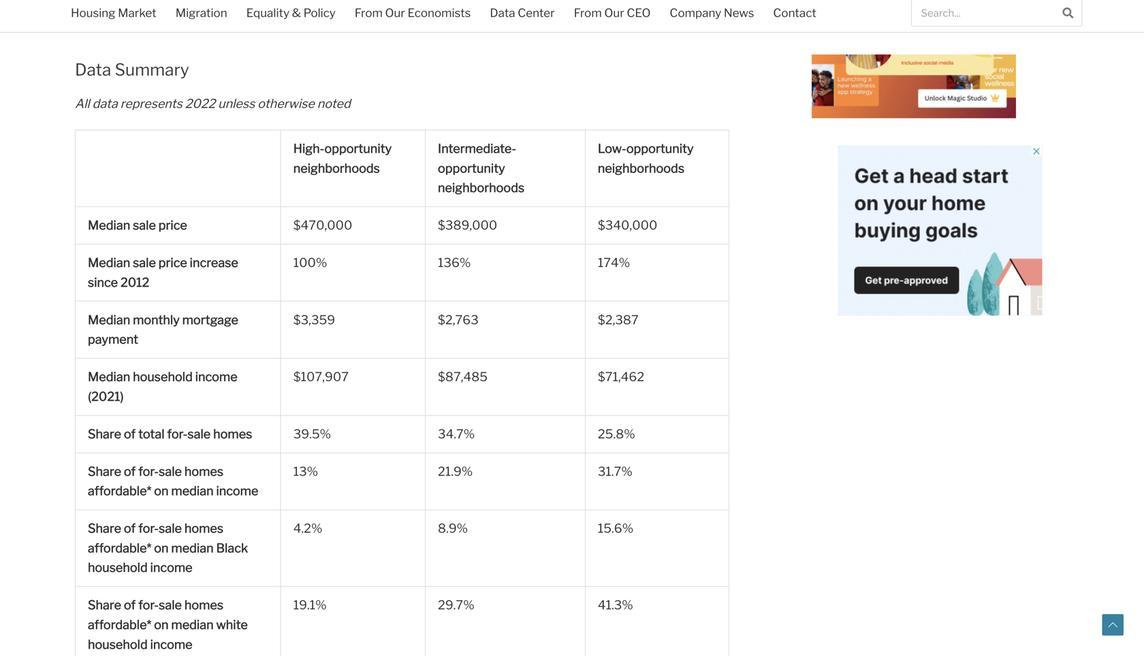 Task type: describe. For each thing, give the bounding box(es) containing it.
data
[[92, 96, 118, 111]]

$3,359
[[293, 312, 335, 327]]

data center link
[[481, 0, 565, 29]]

$340,000
[[598, 218, 658, 233]]

have inside "the price premium of high-opportunity neighborhoods has shrunk over time, but that's not because these areas have become more affordable. it's because many"
[[75, 6, 102, 21]]

housing market link
[[61, 0, 166, 29]]

since
[[88, 275, 118, 290]]

affordable* for share of for-sale homes affordable* on median black household income
[[88, 541, 152, 556]]

affordable. inside "low-opportunity neighborhoods have gentrified and become less affordable."
[[75, 25, 136, 40]]

share for share of for-sale homes affordable* on median white household income
[[88, 598, 121, 613]]

more
[[154, 6, 184, 21]]

for- right total
[[167, 426, 188, 441]]

and
[[627, 6, 648, 21]]

0 horizontal spatial because
[[270, 6, 319, 21]]

from our economists
[[355, 6, 471, 20]]

search image
[[1063, 7, 1074, 18]]

mortgage
[[182, 312, 238, 327]]

on for income
[[154, 484, 169, 499]]

income inside 'share of for-sale homes affordable* on median white household income'
[[150, 637, 193, 652]]

high-
[[293, 141, 325, 156]]

low-opportunity neighborhoods
[[598, 141, 694, 176]]

share of for-sale homes affordable* on median white household income
[[88, 598, 248, 652]]

payment
[[88, 332, 138, 347]]

housing
[[71, 6, 115, 20]]

share of for-sale homes affordable* on median black household income
[[88, 521, 248, 575]]

of for share of total for-sale homes
[[124, 426, 136, 441]]

41.3%
[[598, 598, 634, 613]]

many
[[321, 6, 353, 21]]

intermediate-
[[438, 141, 517, 156]]

neighborhoods for low-
[[598, 161, 685, 176]]

8.9%
[[438, 521, 468, 536]]

less
[[700, 6, 723, 21]]

of for share of for-sale homes affordable* on median black household income
[[124, 521, 136, 536]]

median for median sale price increase since 2012
[[88, 255, 130, 270]]

areas
[[676, 0, 707, 1]]

income inside share of for-sale homes affordable* on median income
[[216, 484, 259, 499]]

white
[[216, 617, 248, 632]]

unless
[[218, 96, 255, 111]]

homes for share of for-sale homes affordable* on median black household income
[[185, 521, 224, 536]]

have inside "low-opportunity neighborhoods have gentrified and become less affordable."
[[539, 6, 566, 21]]

the price premium of high-opportunity neighborhoods has shrunk over time, but that's not because these areas have become more affordable. it's because many
[[75, 0, 707, 21]]

company news link
[[661, 0, 764, 29]]

gentrified
[[569, 6, 625, 21]]

median monthly mortgage payment
[[88, 312, 238, 347]]

$2,387
[[598, 312, 639, 327]]

21.9%
[[438, 464, 473, 479]]

household for share of for-sale homes affordable* on median white household income
[[88, 637, 148, 652]]

monthly
[[133, 312, 180, 327]]

1 horizontal spatial because
[[590, 0, 638, 1]]

housing market
[[71, 6, 157, 20]]

opportunity for low-
[[627, 141, 694, 156]]

median for median sale price
[[88, 218, 130, 233]]

equality & policy
[[246, 6, 336, 20]]

share of total for-sale homes
[[88, 426, 252, 441]]

neighborhoods for high-
[[293, 161, 380, 176]]

of inside "the price premium of high-opportunity neighborhoods has shrunk over time, but that's not because these areas have become more affordable. it's because many"
[[185, 0, 197, 1]]

not
[[568, 0, 587, 1]]

from our economists link
[[345, 0, 481, 29]]

noted
[[317, 96, 351, 111]]

opportunity for intermediate-
[[438, 161, 505, 176]]

sale right total
[[188, 426, 211, 441]]

25.8%
[[598, 426, 636, 441]]

contact
[[774, 6, 817, 20]]

median sale price increase since 2012
[[88, 255, 238, 290]]

sale up median sale price increase since 2012
[[133, 218, 156, 233]]

$107,907
[[293, 369, 349, 384]]

data for data center
[[490, 6, 516, 20]]

2012
[[121, 275, 149, 290]]

affordable* for share of for-sale homes affordable* on median white household income
[[88, 617, 152, 632]]

household for share of for-sale homes affordable* on median black household income
[[88, 560, 148, 575]]

median for black
[[171, 541, 214, 556]]

sale inside share of for-sale homes affordable* on median income
[[159, 464, 182, 479]]

39.5%
[[293, 426, 331, 441]]

shrunk
[[411, 0, 450, 1]]

sale inside 'share of for-sale homes affordable* on median white household income'
[[159, 598, 182, 613]]

opportunity for low-
[[380, 6, 447, 21]]

ceo
[[627, 6, 651, 20]]

market
[[118, 6, 157, 20]]

household inside median household income (2021)
[[133, 369, 193, 384]]

affordable. inside "the price premium of high-opportunity neighborhoods has shrunk over time, but that's not because these areas have become more affordable. it's because many"
[[187, 6, 248, 21]]

from for from our economists
[[355, 6, 383, 20]]

summary
[[115, 60, 189, 80]]

company news
[[670, 6, 755, 20]]

data for data summary
[[75, 60, 111, 80]]

high-opportunity neighborhoods
[[293, 141, 392, 176]]

represents
[[120, 96, 182, 111]]

$389,000
[[438, 218, 498, 233]]

&
[[292, 6, 301, 20]]

data summary
[[75, 60, 189, 80]]

15.6%
[[598, 521, 634, 536]]

from our ceo link
[[565, 0, 661, 29]]

total
[[138, 426, 165, 441]]

equality & policy link
[[237, 0, 345, 29]]



Task type: vqa. For each thing, say whether or not it's contained in the screenshot.


Task type: locate. For each thing, give the bounding box(es) containing it.
1 horizontal spatial become
[[651, 6, 698, 21]]

1 vertical spatial on
[[154, 541, 169, 556]]

economists
[[408, 6, 471, 20]]

affordable* inside "share of for-sale homes affordable* on median black household income"
[[88, 541, 152, 556]]

1 share from the top
[[88, 426, 121, 441]]

Search... search field
[[912, 0, 1055, 26]]

of
[[185, 0, 197, 1], [124, 426, 136, 441], [124, 464, 136, 479], [124, 521, 136, 536], [124, 598, 136, 613]]

for- down share of for-sale homes affordable* on median income
[[138, 521, 159, 536]]

for- inside share of for-sale homes affordable* on median income
[[138, 464, 159, 479]]

company
[[670, 6, 722, 20]]

3 median from the top
[[88, 312, 130, 327]]

median household income (2021)
[[88, 369, 238, 404]]

median
[[88, 218, 130, 233], [88, 255, 130, 270], [88, 312, 130, 327], [88, 369, 130, 384]]

0 horizontal spatial data
[[75, 60, 111, 80]]

migration
[[176, 6, 227, 20]]

median
[[171, 484, 214, 499], [171, 541, 214, 556], [171, 617, 214, 632]]

2022
[[185, 96, 216, 111]]

homes for share of for-sale homes affordable* on median income
[[185, 464, 224, 479]]

sale inside "share of for-sale homes affordable* on median black household income"
[[159, 521, 182, 536]]

share for share of total for-sale homes
[[88, 426, 121, 441]]

4 share from the top
[[88, 598, 121, 613]]

for- down total
[[138, 464, 159, 479]]

data down time,
[[490, 6, 516, 20]]

100%
[[293, 255, 327, 270]]

1 horizontal spatial from
[[574, 6, 602, 20]]

have down the
[[75, 6, 102, 21]]

sale inside median sale price increase since 2012
[[133, 255, 156, 270]]

increase
[[190, 255, 238, 270]]

1 horizontal spatial affordable.
[[187, 6, 248, 21]]

our for economists
[[385, 6, 405, 20]]

become
[[105, 6, 151, 21], [651, 6, 698, 21]]

data
[[490, 6, 516, 20], [75, 60, 111, 80]]

because
[[590, 0, 638, 1], [270, 6, 319, 21]]

income inside "share of for-sale homes affordable* on median black household income"
[[150, 560, 193, 575]]

1 horizontal spatial have
[[539, 6, 566, 21]]

for- for share of for-sale homes affordable* on median black household income
[[138, 521, 159, 536]]

time,
[[480, 0, 509, 1]]

174%
[[598, 255, 630, 270]]

affordable. down housing market
[[75, 25, 136, 40]]

our down has in the left of the page
[[385, 6, 405, 20]]

median for white
[[171, 617, 214, 632]]

4.2%
[[293, 521, 323, 536]]

neighborhoods down high-
[[293, 161, 380, 176]]

2 vertical spatial price
[[159, 255, 187, 270]]

2 vertical spatial affordable*
[[88, 617, 152, 632]]

price
[[100, 0, 128, 1], [159, 218, 187, 233], [159, 255, 187, 270]]

neighborhoods up many
[[299, 0, 385, 1]]

0 horizontal spatial have
[[75, 6, 102, 21]]

2 median from the top
[[88, 255, 130, 270]]

19.1%
[[293, 598, 327, 613]]

have down the 'that's'
[[539, 6, 566, 21]]

$2,763
[[438, 312, 479, 327]]

0 vertical spatial ad element
[[812, 0, 1017, 118]]

policy
[[304, 6, 336, 20]]

median for median household income (2021)
[[88, 369, 130, 384]]

1 vertical spatial ad element
[[838, 146, 1043, 316]]

opportunity inside "the price premium of high-opportunity neighborhoods has shrunk over time, but that's not because these areas have become more affordable. it's because many"
[[229, 0, 296, 1]]

opportunity
[[229, 0, 296, 1], [380, 6, 447, 21], [325, 141, 392, 156], [627, 141, 694, 156], [438, 161, 505, 176]]

household inside "share of for-sale homes affordable* on median black household income"
[[88, 560, 148, 575]]

neighborhoods inside low-opportunity neighborhoods
[[598, 161, 685, 176]]

share inside 'share of for-sale homes affordable* on median white household income'
[[88, 598, 121, 613]]

(2021)
[[88, 389, 124, 404]]

median inside median monthly mortgage payment
[[88, 312, 130, 327]]

2 our from the left
[[605, 6, 625, 20]]

homes inside share of for-sale homes affordable* on median income
[[185, 464, 224, 479]]

our left and
[[605, 6, 625, 20]]

price for median sale price
[[159, 218, 187, 233]]

2 vertical spatial on
[[154, 617, 169, 632]]

homes inside 'share of for-sale homes affordable* on median white household income'
[[185, 598, 224, 613]]

neighborhoods inside "the price premium of high-opportunity neighborhoods has shrunk over time, but that's not because these areas have become more affordable. it's because many"
[[299, 0, 385, 1]]

for- inside 'share of for-sale homes affordable* on median white household income'
[[138, 598, 159, 613]]

has
[[388, 0, 408, 1]]

1 affordable* from the top
[[88, 484, 152, 499]]

sale
[[133, 218, 156, 233], [133, 255, 156, 270], [188, 426, 211, 441], [159, 464, 182, 479], [159, 521, 182, 536], [159, 598, 182, 613]]

sale up 2012
[[133, 255, 156, 270]]

premium
[[131, 0, 182, 1]]

share for share of for-sale homes affordable* on median income
[[88, 464, 121, 479]]

0 vertical spatial affordable*
[[88, 484, 152, 499]]

household inside 'share of for-sale homes affordable* on median white household income'
[[88, 637, 148, 652]]

it's
[[251, 6, 268, 21]]

median for median monthly mortgage payment
[[88, 312, 130, 327]]

3 on from the top
[[154, 617, 169, 632]]

of inside "share of for-sale homes affordable* on median black household income"
[[124, 521, 136, 536]]

median sale price
[[88, 218, 187, 233]]

on
[[154, 484, 169, 499], [154, 541, 169, 556], [154, 617, 169, 632]]

neighborhoods down time,
[[450, 6, 536, 21]]

but
[[512, 0, 531, 1]]

low-
[[355, 6, 380, 21]]

income inside median household income (2021)
[[195, 369, 238, 384]]

neighborhoods for intermediate-
[[438, 180, 525, 195]]

opportunity inside high-opportunity neighborhoods
[[325, 141, 392, 156]]

0 vertical spatial on
[[154, 484, 169, 499]]

neighborhoods
[[299, 0, 385, 1], [450, 6, 536, 21], [293, 161, 380, 176], [598, 161, 685, 176], [438, 180, 525, 195]]

these
[[640, 0, 673, 1]]

29.7%
[[438, 598, 475, 613]]

1 from from the left
[[355, 6, 383, 20]]

1 vertical spatial household
[[88, 560, 148, 575]]

from down not
[[574, 6, 602, 20]]

median inside median household income (2021)
[[88, 369, 130, 384]]

0 vertical spatial price
[[100, 0, 128, 1]]

affordable. down high-
[[187, 6, 248, 21]]

our
[[385, 6, 405, 20], [605, 6, 625, 20]]

become inside "low-opportunity neighborhoods have gentrified and become less affordable."
[[651, 6, 698, 21]]

3 median from the top
[[171, 617, 214, 632]]

homes inside "share of for-sale homes affordable* on median black household income"
[[185, 521, 224, 536]]

news
[[724, 6, 755, 20]]

2 affordable* from the top
[[88, 541, 152, 556]]

price up median sale price increase since 2012
[[159, 218, 187, 233]]

0 vertical spatial household
[[133, 369, 193, 384]]

for- down "share of for-sale homes affordable* on median black household income"
[[138, 598, 159, 613]]

share
[[88, 426, 121, 441], [88, 464, 121, 479], [88, 521, 121, 536], [88, 598, 121, 613]]

share inside share of for-sale homes affordable* on median income
[[88, 464, 121, 479]]

our for ceo
[[605, 6, 625, 20]]

share for share of for-sale homes affordable* on median black household income
[[88, 521, 121, 536]]

from right many
[[355, 6, 383, 20]]

$87,485
[[438, 369, 488, 384]]

affordable.
[[187, 6, 248, 21], [75, 25, 136, 40]]

neighborhoods down low-
[[598, 161, 685, 176]]

2 from from the left
[[574, 6, 602, 20]]

of inside share of for-sale homes affordable* on median income
[[124, 464, 136, 479]]

0 vertical spatial median
[[171, 484, 214, 499]]

from inside from our economists link
[[355, 6, 383, 20]]

center
[[518, 6, 555, 20]]

$71,462
[[598, 369, 645, 384]]

migration link
[[166, 0, 237, 29]]

price for median sale price increase since 2012
[[159, 255, 187, 270]]

34.7%
[[438, 426, 475, 441]]

median left white at the left
[[171, 617, 214, 632]]

sale down share of total for-sale homes at the left bottom of the page
[[159, 464, 182, 479]]

3 share from the top
[[88, 521, 121, 536]]

median inside 'share of for-sale homes affordable* on median white household income'
[[171, 617, 214, 632]]

of inside 'share of for-sale homes affordable* on median white household income'
[[124, 598, 136, 613]]

of for share of for-sale homes affordable* on median income
[[124, 464, 136, 479]]

sale down "share of for-sale homes affordable* on median black household income"
[[159, 598, 182, 613]]

on for white
[[154, 617, 169, 632]]

high-
[[199, 0, 229, 1]]

all
[[75, 96, 90, 111]]

opportunity inside low-opportunity neighborhoods
[[627, 141, 694, 156]]

ad element
[[812, 0, 1017, 118], [838, 146, 1043, 316]]

contact link
[[764, 0, 826, 29]]

share of for-sale homes affordable* on median income
[[88, 464, 259, 499]]

opportunity inside "low-opportunity neighborhoods have gentrified and become less affordable."
[[380, 6, 447, 21]]

become down areas
[[651, 6, 698, 21]]

from inside from our ceo 'link'
[[574, 6, 602, 20]]

our inside 'link'
[[605, 6, 625, 20]]

all data represents 2022 unless otherwise noted
[[75, 96, 351, 111]]

2 on from the top
[[154, 541, 169, 556]]

income
[[195, 369, 238, 384], [216, 484, 259, 499], [150, 560, 193, 575], [150, 637, 193, 652]]

0 horizontal spatial from
[[355, 6, 383, 20]]

1 on from the top
[[154, 484, 169, 499]]

neighborhoods inside "low-opportunity neighborhoods have gentrified and become less affordable."
[[450, 6, 536, 21]]

on inside share of for-sale homes affordable* on median income
[[154, 484, 169, 499]]

data center
[[490, 6, 555, 20]]

price left increase
[[159, 255, 187, 270]]

0 horizontal spatial our
[[385, 6, 405, 20]]

2 share from the top
[[88, 464, 121, 479]]

have
[[75, 6, 102, 21], [539, 6, 566, 21]]

136%
[[438, 255, 471, 270]]

price inside median sale price increase since 2012
[[159, 255, 187, 270]]

$470,000
[[293, 218, 353, 233]]

price inside "the price premium of high-opportunity neighborhoods has shrunk over time, but that's not because these areas have become more affordable. it's because many"
[[100, 0, 128, 1]]

1 median from the top
[[171, 484, 214, 499]]

the
[[75, 0, 97, 1]]

1 vertical spatial median
[[171, 541, 214, 556]]

0 vertical spatial data
[[490, 6, 516, 20]]

become inside "the price premium of high-opportunity neighborhoods has shrunk over time, but that's not because these areas have become more affordable. it's because many"
[[105, 6, 151, 21]]

of for share of for-sale homes affordable* on median white household income
[[124, 598, 136, 613]]

on for black
[[154, 541, 169, 556]]

from our ceo
[[574, 6, 651, 20]]

share inside "share of for-sale homes affordable* on median black household income"
[[88, 521, 121, 536]]

affordable* inside 'share of for-sale homes affordable* on median white household income'
[[88, 617, 152, 632]]

13%
[[293, 464, 318, 479]]

opportunity for high-
[[325, 141, 392, 156]]

black
[[216, 541, 248, 556]]

1 vertical spatial price
[[159, 218, 187, 233]]

price up housing market
[[100, 0, 128, 1]]

1 become from the left
[[105, 6, 151, 21]]

0 horizontal spatial become
[[105, 6, 151, 21]]

affordable*
[[88, 484, 152, 499], [88, 541, 152, 556], [88, 617, 152, 632]]

median left black on the bottom
[[171, 541, 214, 556]]

1 vertical spatial affordable.
[[75, 25, 136, 40]]

become down premium
[[105, 6, 151, 21]]

1 horizontal spatial data
[[490, 6, 516, 20]]

over
[[453, 0, 478, 1]]

from for from our ceo
[[574, 6, 602, 20]]

median inside median sale price increase since 2012
[[88, 255, 130, 270]]

for- for share of for-sale homes affordable* on median white household income
[[138, 598, 159, 613]]

2 have from the left
[[539, 6, 566, 21]]

for- inside "share of for-sale homes affordable* on median black household income"
[[138, 521, 159, 536]]

otherwise
[[258, 96, 315, 111]]

opportunity inside the intermediate- opportunity neighborhoods
[[438, 161, 505, 176]]

1 vertical spatial because
[[270, 6, 319, 21]]

None search field
[[912, 0, 1083, 27]]

neighborhoods down 'intermediate-' in the left top of the page
[[438, 180, 525, 195]]

sale down share of for-sale homes affordable* on median income
[[159, 521, 182, 536]]

1 horizontal spatial our
[[605, 6, 625, 20]]

1 our from the left
[[385, 6, 405, 20]]

on inside 'share of for-sale homes affordable* on median white household income'
[[154, 617, 169, 632]]

homes for share of for-sale homes affordable* on median white household income
[[185, 598, 224, 613]]

0 horizontal spatial affordable.
[[75, 25, 136, 40]]

neighborhoods inside high-opportunity neighborhoods
[[293, 161, 380, 176]]

that's
[[533, 0, 565, 1]]

4 median from the top
[[88, 369, 130, 384]]

neighborhoods for low-
[[450, 6, 536, 21]]

median inside "share of for-sale homes affordable* on median black household income"
[[171, 541, 214, 556]]

1 have from the left
[[75, 6, 102, 21]]

1 median from the top
[[88, 218, 130, 233]]

0 vertical spatial affordable.
[[187, 6, 248, 21]]

median down share of total for-sale homes at the left bottom of the page
[[171, 484, 214, 499]]

2 become from the left
[[651, 6, 698, 21]]

for- for share of for-sale homes affordable* on median income
[[138, 464, 159, 479]]

2 vertical spatial median
[[171, 617, 214, 632]]

intermediate- opportunity neighborhoods
[[438, 141, 525, 195]]

affordable* for share of for-sale homes affordable* on median income
[[88, 484, 152, 499]]

data up all
[[75, 60, 111, 80]]

median inside share of for-sale homes affordable* on median income
[[171, 484, 214, 499]]

low-opportunity neighborhoods have gentrified and become less affordable.
[[75, 6, 723, 40]]

1 vertical spatial affordable*
[[88, 541, 152, 556]]

2 median from the top
[[171, 541, 214, 556]]

affordable* inside share of for-sale homes affordable* on median income
[[88, 484, 152, 499]]

1 vertical spatial data
[[75, 60, 111, 80]]

0 vertical spatial because
[[590, 0, 638, 1]]

median for income
[[171, 484, 214, 499]]

low-
[[598, 141, 627, 156]]

31.7%
[[598, 464, 633, 479]]

3 affordable* from the top
[[88, 617, 152, 632]]

equality
[[246, 6, 290, 20]]

2 vertical spatial household
[[88, 637, 148, 652]]

on inside "share of for-sale homes affordable* on median black household income"
[[154, 541, 169, 556]]



